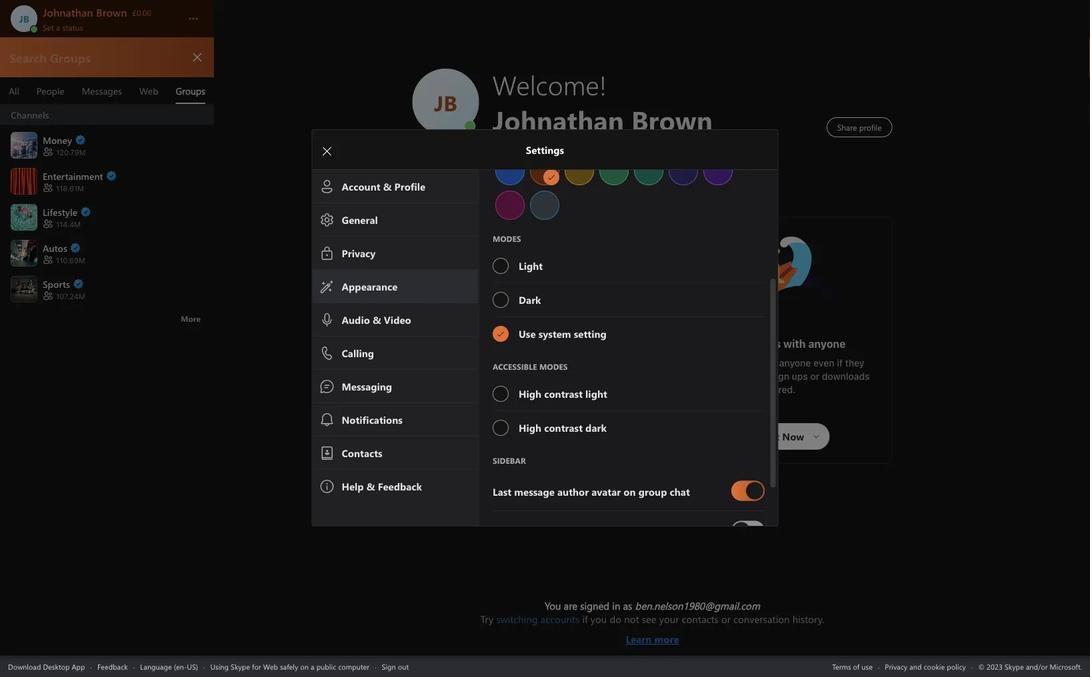 Task type: locate. For each thing, give the bounding box(es) containing it.
learn more link
[[481, 626, 825, 646]]

for
[[252, 662, 261, 672]]

Enable compact list mode checkbox
[[731, 516, 765, 547]]

anyone up ups
[[780, 358, 811, 369]]

0 horizontal spatial the
[[525, 365, 539, 376]]

policy
[[947, 662, 967, 672]]

download
[[8, 662, 41, 672]]

Dark checkbox
[[492, 284, 765, 317]]

try switching accounts if you do not see your contacts or conversation history. learn more
[[481, 613, 825, 646]]

0 horizontal spatial in
[[486, 378, 494, 389]]

anyone inside 'share the invite with anyone even if they aren't on skype. no sign ups or downloads required.'
[[780, 358, 811, 369]]

updates
[[447, 378, 483, 389]]

1 vertical spatial if
[[583, 613, 588, 626]]

0 horizontal spatial skype.
[[496, 378, 526, 389]]

or
[[811, 371, 820, 382], [722, 613, 731, 626]]

0 vertical spatial if
[[837, 358, 843, 369]]

the down easy
[[715, 358, 730, 369]]

skype
[[551, 345, 584, 357], [231, 662, 250, 672]]

2 vertical spatial in
[[613, 600, 621, 613]]

app
[[72, 662, 85, 672]]

1 vertical spatial a
[[578, 378, 583, 389]]

a inside "stay up to date with the latest features and updates in skype. don't miss a thing!"
[[578, 378, 583, 389]]

on right safely
[[300, 662, 309, 672]]

cookie
[[924, 662, 945, 672]]

Last message author avatar on group chat checkbox
[[731, 476, 765, 507]]

anyone up even
[[809, 338, 846, 351]]

the inside "stay up to date with the latest features and updates in skype. don't miss a thing!"
[[525, 365, 539, 376]]

1 horizontal spatial skype.
[[724, 371, 754, 382]]

the inside 'share the invite with anyone even if they aren't on skype. no sign ups or downloads required.'
[[715, 358, 730, 369]]

a down features
[[578, 378, 583, 389]]

1 horizontal spatial and
[[910, 662, 922, 672]]

the
[[715, 358, 730, 369], [525, 365, 539, 376]]

skype.
[[724, 371, 754, 382], [496, 378, 526, 389]]

do
[[610, 613, 622, 626]]

language (en-us) link
[[140, 662, 198, 672]]

to
[[470, 365, 479, 376]]

and inside "stay up to date with the latest features and updates in skype. don't miss a thing!"
[[608, 365, 624, 376]]

1 vertical spatial on
[[300, 662, 309, 672]]

privacy
[[885, 662, 908, 672]]

desktop
[[43, 662, 70, 672]]

0 vertical spatial and
[[608, 365, 624, 376]]

2 horizontal spatial a
[[578, 378, 583, 389]]

0 vertical spatial in
[[540, 345, 549, 357]]

on
[[710, 371, 721, 382], [300, 662, 309, 672]]

0 vertical spatial anyone
[[809, 338, 846, 351]]

no
[[756, 371, 769, 382]]

1 horizontal spatial on
[[710, 371, 721, 382]]

language (en-us)
[[140, 662, 198, 672]]

2 horizontal spatial with
[[784, 338, 806, 351]]

0 vertical spatial or
[[811, 371, 820, 382]]

1 horizontal spatial the
[[715, 358, 730, 369]]

downloads
[[822, 371, 870, 382]]

anyone
[[809, 338, 846, 351], [780, 358, 811, 369]]

1 horizontal spatial with
[[758, 358, 777, 369]]

switching accounts link
[[497, 613, 580, 626]]

meetings
[[733, 338, 781, 351]]

safely
[[280, 662, 298, 672]]

with inside "stay up to date with the latest features and updates in skype. don't miss a thing!"
[[504, 365, 522, 376]]

terms of use
[[833, 662, 873, 672]]

in down date
[[486, 378, 494, 389]]

118.61m
[[56, 184, 84, 193]]

and left cookie
[[910, 662, 922, 672]]

or right contacts
[[722, 613, 731, 626]]

skype up latest
[[551, 345, 584, 357]]

features
[[569, 365, 605, 376]]

skype. inside "stay up to date with the latest features and updates in skype. don't miss a thing!"
[[496, 378, 526, 389]]

1 horizontal spatial or
[[811, 371, 820, 382]]

a inside button
[[56, 22, 60, 32]]

if up downloads
[[837, 358, 843, 369]]

2 horizontal spatial in
[[613, 600, 621, 613]]

list item
[[0, 105, 214, 127]]

theme dialog
[[312, 0, 798, 592]]

stay up to date with the latest features and updates in skype. don't miss a thing!
[[434, 365, 627, 389]]

or inside 'share the invite with anyone even if they aren't on skype. no sign ups or downloads required.'
[[811, 371, 820, 382]]

up
[[457, 365, 468, 376]]

with up the no
[[758, 358, 777, 369]]

if
[[837, 358, 843, 369], [583, 613, 588, 626]]

if left you
[[583, 613, 588, 626]]

skype. down invite
[[724, 371, 754, 382]]

web
[[263, 662, 278, 672]]

on down "share"
[[710, 371, 721, 382]]

0 vertical spatial on
[[710, 371, 721, 382]]

with
[[784, 338, 806, 351], [758, 358, 777, 369], [504, 365, 522, 376]]

1 horizontal spatial skype
[[551, 345, 584, 357]]

0 horizontal spatial with
[[504, 365, 522, 376]]

0 horizontal spatial or
[[722, 613, 731, 626]]

thing!
[[586, 378, 611, 389]]

a left public
[[311, 662, 315, 672]]

aren't
[[682, 371, 708, 382]]

1 horizontal spatial if
[[837, 358, 843, 369]]

tab list
[[0, 77, 214, 104]]

with right date
[[504, 365, 522, 376]]

2 vertical spatial a
[[311, 662, 315, 672]]

the up 'don't'
[[525, 365, 539, 376]]

with up ups
[[784, 338, 806, 351]]

in inside "stay up to date with the latest features and updates in skype. don't miss a thing!"
[[486, 378, 494, 389]]

0 horizontal spatial if
[[583, 613, 588, 626]]

set a status
[[43, 22, 83, 32]]

your
[[660, 613, 679, 626]]

0 horizontal spatial a
[[56, 22, 60, 32]]

0 vertical spatial a
[[56, 22, 60, 32]]

sign out
[[382, 662, 409, 672]]

of
[[854, 662, 860, 672]]

114.4m
[[56, 220, 81, 229]]

invite
[[732, 358, 756, 369]]

signed
[[580, 600, 610, 613]]

1 vertical spatial anyone
[[780, 358, 811, 369]]

in
[[540, 345, 549, 357], [486, 378, 494, 389], [613, 600, 621, 613]]

or right ups
[[811, 371, 820, 382]]

privacy and cookie policy link
[[885, 662, 967, 672]]

feedback link
[[97, 662, 128, 672]]

0 horizontal spatial skype
[[231, 662, 250, 672]]

more
[[655, 633, 679, 646]]

Use system setting checkbox
[[492, 318, 765, 351]]

in left as
[[613, 600, 621, 613]]

date
[[482, 365, 501, 376]]

1 vertical spatial or
[[722, 613, 731, 626]]

a right set
[[56, 22, 60, 32]]

sign
[[771, 371, 790, 382]]

contacts
[[682, 613, 719, 626]]

use
[[862, 662, 873, 672]]

0 horizontal spatial and
[[608, 365, 624, 376]]

terms of use link
[[833, 662, 873, 672]]

on inside 'share the invite with anyone even if they aren't on skype. no sign ups or downloads required.'
[[710, 371, 721, 382]]

skype. down date
[[496, 378, 526, 389]]

in right new
[[540, 345, 549, 357]]

1 vertical spatial in
[[486, 378, 494, 389]]

and up thing!
[[608, 365, 624, 376]]

and
[[608, 365, 624, 376], [910, 662, 922, 672]]

High contrast dark checkbox
[[492, 412, 765, 445]]

us)
[[187, 662, 198, 672]]

1 horizontal spatial in
[[540, 345, 549, 357]]

required.
[[756, 385, 796, 396]]

you
[[545, 600, 561, 613]]

skype left for
[[231, 662, 250, 672]]

1 vertical spatial and
[[910, 662, 922, 672]]

High contrast light checkbox
[[492, 378, 765, 411]]

120.79m
[[56, 148, 86, 157]]

or inside 'try switching accounts if you do not see your contacts or conversation history. learn more'
[[722, 613, 731, 626]]



Task type: vqa. For each thing, say whether or not it's contained in the screenshot.
bottommost second
no



Task type: describe. For each thing, give the bounding box(es) containing it.
0 horizontal spatial on
[[300, 662, 309, 672]]

channels group
[[0, 105, 214, 331]]

status
[[62, 22, 83, 32]]

download desktop app
[[8, 662, 85, 672]]

you
[[591, 613, 607, 626]]

out
[[398, 662, 409, 672]]

Light checkbox
[[492, 250, 765, 283]]

terms
[[833, 662, 852, 672]]

1 horizontal spatial a
[[311, 662, 315, 672]]

computer
[[338, 662, 370, 672]]

switching
[[497, 613, 538, 626]]

try
[[481, 613, 494, 626]]

not
[[624, 613, 639, 626]]

set
[[43, 22, 54, 32]]

latest
[[542, 365, 566, 376]]

110.69m
[[56, 256, 85, 265]]

ups
[[792, 371, 808, 382]]

are
[[564, 600, 578, 613]]

1 vertical spatial skype
[[231, 662, 250, 672]]

Search Groups text field
[[8, 49, 179, 66]]

language
[[140, 662, 172, 672]]

0 vertical spatial skype
[[551, 345, 584, 357]]

feedback
[[97, 662, 128, 672]]

you are signed in as
[[545, 600, 635, 613]]

what's new in skype
[[475, 345, 584, 357]]

conversation
[[734, 613, 790, 626]]

what's
[[475, 345, 512, 357]]

share
[[687, 358, 713, 369]]

public
[[317, 662, 336, 672]]

set a status button
[[43, 19, 175, 32]]

they
[[846, 358, 865, 369]]

(en-
[[174, 662, 187, 672]]

miss
[[555, 378, 576, 389]]

easy meetings with anyone
[[706, 338, 846, 351]]

as
[[623, 600, 633, 613]]

see
[[642, 613, 657, 626]]

accounts
[[541, 613, 580, 626]]

share the invite with anyone even if they aren't on skype. no sign ups or downloads required.
[[682, 358, 873, 396]]

if inside 'try switching accounts if you do not see your contacts or conversation history. learn more'
[[583, 613, 588, 626]]

easy
[[706, 338, 730, 351]]

skype. inside 'share the invite with anyone even if they aren't on skype. no sign ups or downloads required.'
[[724, 371, 754, 382]]

don't
[[529, 378, 553, 389]]

using skype for web safely on a public computer link
[[210, 662, 370, 672]]

stay
[[434, 365, 454, 376]]

107.24m
[[56, 292, 85, 301]]

using
[[210, 662, 229, 672]]

history.
[[793, 613, 825, 626]]

download desktop app link
[[8, 662, 85, 672]]

privacy and cookie policy
[[885, 662, 967, 672]]

mansurfer
[[736, 231, 784, 245]]

learn
[[626, 633, 652, 646]]

sign
[[382, 662, 396, 672]]

with inside 'share the invite with anyone even if they aren't on skype. no sign ups or downloads required.'
[[758, 358, 777, 369]]

using skype for web safely on a public computer
[[210, 662, 370, 672]]

if inside 'share the invite with anyone even if they aren't on skype. no sign ups or downloads required.'
[[837, 358, 843, 369]]

sign out link
[[382, 662, 409, 672]]

even
[[814, 358, 835, 369]]

new
[[514, 345, 537, 357]]

launch
[[489, 237, 520, 252]]



